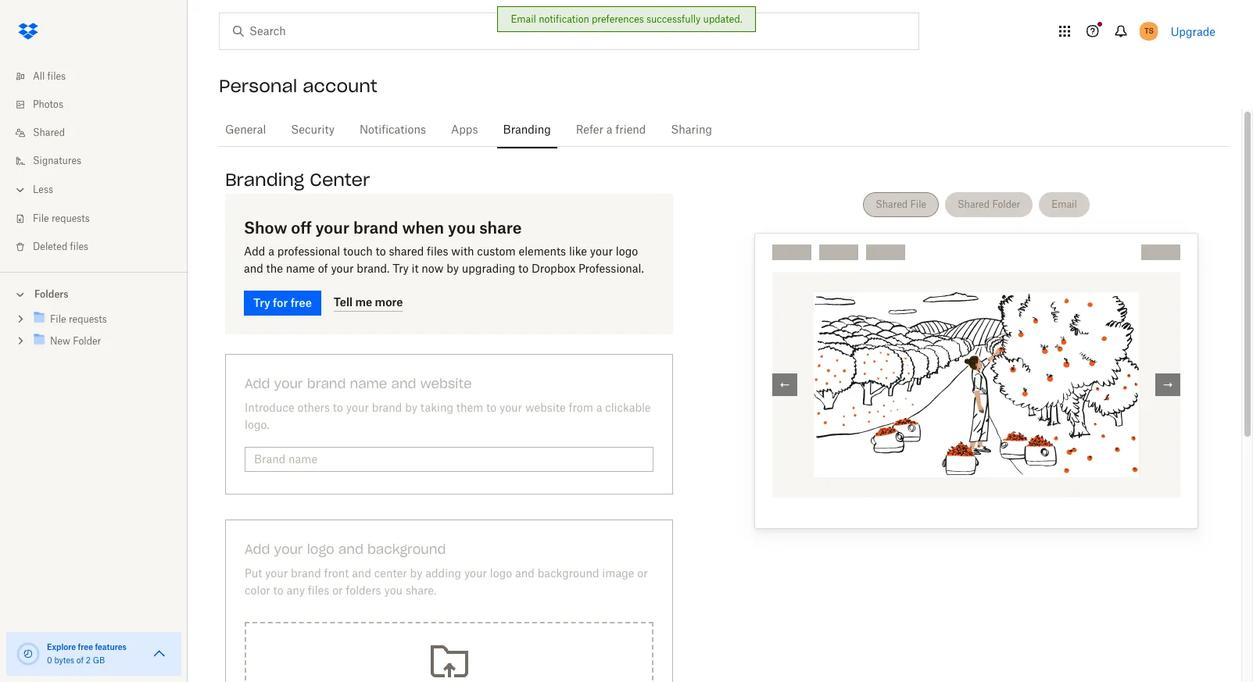 Task type: locate. For each thing, give the bounding box(es) containing it.
0 horizontal spatial free
[[78, 643, 93, 652]]

email
[[511, 13, 537, 25], [1052, 198, 1078, 210]]

file left shared folder
[[911, 198, 927, 210]]

1 vertical spatial free
[[78, 643, 93, 652]]

by
[[447, 264, 459, 275], [405, 404, 418, 415], [410, 569, 423, 580]]

0 vertical spatial email
[[511, 13, 537, 25]]

file down the "less"
[[33, 214, 49, 224]]

refer
[[576, 125, 604, 136]]

0 vertical spatial by
[[447, 264, 459, 275]]

background left image
[[538, 569, 600, 580]]

2 horizontal spatial file
[[911, 198, 927, 210]]

and
[[244, 264, 263, 275], [392, 376, 417, 392], [339, 542, 364, 558], [352, 569, 372, 580], [516, 569, 535, 580]]

file requests up "deleted files"
[[33, 214, 90, 224]]

0 horizontal spatial of
[[77, 658, 84, 666]]

list
[[0, 53, 188, 272]]

email for email
[[1052, 198, 1078, 210]]

clickable
[[606, 404, 651, 415]]

file
[[911, 198, 927, 210], [33, 214, 49, 224], [50, 315, 66, 325]]

try left the 'it'
[[393, 264, 409, 275]]

or right image
[[638, 569, 648, 580]]

free inside button
[[291, 296, 312, 310]]

1 vertical spatial by
[[405, 404, 418, 415]]

brand down the add your brand name and website
[[372, 404, 402, 415]]

features
[[95, 643, 127, 652]]

0 vertical spatial requests
[[52, 214, 90, 224]]

file inside "group"
[[50, 315, 66, 325]]

1 vertical spatial a
[[268, 247, 274, 258]]

1 horizontal spatial file
[[50, 315, 66, 325]]

new folder
[[50, 337, 101, 347]]

0 horizontal spatial you
[[384, 587, 403, 598]]

others
[[298, 404, 330, 415]]

your right off
[[316, 218, 350, 238]]

file requests up new folder
[[50, 315, 107, 325]]

branding
[[503, 125, 551, 136], [225, 169, 305, 191]]

1 vertical spatial file
[[33, 214, 49, 224]]

0 horizontal spatial branding
[[225, 169, 305, 191]]

free
[[291, 296, 312, 310], [78, 643, 93, 652]]

dropbox image
[[13, 16, 44, 47]]

you up with
[[448, 218, 476, 238]]

email button
[[1040, 192, 1090, 217]]

file requests link up "deleted files"
[[13, 205, 188, 233]]

1 vertical spatial website
[[526, 404, 566, 415]]

file up new
[[50, 315, 66, 325]]

taking
[[421, 404, 454, 415]]

2 vertical spatial file
[[50, 315, 66, 325]]

all
[[33, 72, 45, 81]]

color
[[245, 587, 271, 598]]

1 horizontal spatial shared
[[876, 198, 908, 210]]

custom
[[477, 247, 516, 258]]

file requests link up new folder link
[[31, 310, 175, 329]]

0 vertical spatial logo
[[616, 247, 638, 258]]

logo inside add a professional touch to shared files with custom elements like your logo and the name of your brand. try it now by upgrading to dropbox professional.
[[616, 247, 638, 258]]

shared link
[[13, 119, 188, 147]]

logo up front
[[307, 542, 335, 558]]

ts
[[1145, 26, 1154, 36]]

0 vertical spatial of
[[318, 264, 328, 275]]

new folder link
[[31, 332, 175, 350]]

files right the any
[[308, 587, 330, 598]]

2 horizontal spatial shared
[[958, 198, 990, 210]]

files inside "link"
[[70, 242, 88, 252]]

1 horizontal spatial free
[[291, 296, 312, 310]]

email left notification
[[511, 13, 537, 25]]

1 horizontal spatial a
[[597, 404, 603, 415]]

of
[[318, 264, 328, 275], [77, 658, 84, 666]]

your right put
[[265, 569, 288, 580]]

0 horizontal spatial try
[[253, 296, 270, 310]]

1 vertical spatial branding
[[225, 169, 305, 191]]

signatures link
[[13, 147, 188, 175]]

brand.
[[357, 264, 390, 275]]

0 vertical spatial a
[[607, 125, 613, 136]]

put
[[245, 569, 262, 580]]

branding inside branding tab
[[503, 125, 551, 136]]

by inside put your brand front and center by adding your logo and background image or color to any files or folders you share.
[[410, 569, 423, 580]]

folder for new folder
[[73, 337, 101, 347]]

1 horizontal spatial website
[[526, 404, 566, 415]]

1 vertical spatial try
[[253, 296, 270, 310]]

branding up show
[[225, 169, 305, 191]]

0 vertical spatial file
[[911, 198, 927, 210]]

1 vertical spatial background
[[538, 569, 600, 580]]

by left taking at the bottom of the page
[[405, 404, 418, 415]]

branding for branding
[[503, 125, 551, 136]]

1 horizontal spatial email
[[1052, 198, 1078, 210]]

bytes
[[54, 658, 74, 666]]

professional.
[[579, 264, 644, 275]]

notifications tab
[[354, 112, 433, 149]]

2 horizontal spatial logo
[[616, 247, 638, 258]]

logo
[[616, 247, 638, 258], [307, 542, 335, 558], [490, 569, 513, 580]]

1 vertical spatial or
[[333, 587, 343, 598]]

a up the
[[268, 247, 274, 258]]

notification
[[539, 13, 590, 25]]

website left from
[[526, 404, 566, 415]]

your right them
[[500, 404, 523, 415]]

free right for
[[291, 296, 312, 310]]

1 horizontal spatial folder
[[993, 198, 1021, 210]]

0 vertical spatial free
[[291, 296, 312, 310]]

free up 2
[[78, 643, 93, 652]]

brand up the any
[[291, 569, 321, 580]]

0 horizontal spatial file
[[33, 214, 49, 224]]

upgrade link
[[1172, 25, 1216, 38]]

branding right apps
[[503, 125, 551, 136]]

a
[[607, 125, 613, 136], [268, 247, 274, 258], [597, 404, 603, 415]]

0 vertical spatial try
[[393, 264, 409, 275]]

deleted files
[[33, 242, 88, 252]]

or
[[638, 569, 648, 580], [333, 587, 343, 598]]

tell me more
[[334, 295, 403, 309]]

1 vertical spatial name
[[350, 376, 388, 392]]

2 vertical spatial logo
[[490, 569, 513, 580]]

a for professional
[[268, 247, 274, 258]]

1 vertical spatial of
[[77, 658, 84, 666]]

1 vertical spatial you
[[384, 587, 403, 598]]

to
[[376, 247, 386, 258], [519, 264, 529, 275], [333, 404, 343, 415], [487, 404, 497, 415], [273, 587, 284, 598]]

general
[[225, 125, 266, 136]]

refer a friend tab
[[570, 112, 653, 149]]

0 vertical spatial name
[[286, 264, 315, 275]]

folder for shared folder
[[993, 198, 1021, 210]]

folder
[[993, 198, 1021, 210], [73, 337, 101, 347]]

shared for shared folder
[[958, 198, 990, 210]]

by down with
[[447, 264, 459, 275]]

by inside the introduce others to your brand by taking them to your website from a clickable logo.
[[405, 404, 418, 415]]

quota usage element
[[16, 642, 41, 667]]

folder inside button
[[993, 198, 1021, 210]]

logo up the professional.
[[616, 247, 638, 258]]

to right others
[[333, 404, 343, 415]]

for
[[273, 296, 288, 310]]

less image
[[13, 182, 28, 198]]

try
[[393, 264, 409, 275], [253, 296, 270, 310]]

0 vertical spatial or
[[638, 569, 648, 580]]

email inside button
[[1052, 198, 1078, 210]]

1 vertical spatial file requests
[[50, 315, 107, 325]]

image
[[603, 569, 635, 580]]

0 horizontal spatial a
[[268, 247, 274, 258]]

1 horizontal spatial you
[[448, 218, 476, 238]]

show off your brand when you share
[[244, 218, 522, 238]]

a right from
[[597, 404, 603, 415]]

0
[[47, 658, 52, 666]]

1 horizontal spatial branding
[[503, 125, 551, 136]]

folder right new
[[73, 337, 101, 347]]

them
[[457, 404, 484, 415]]

to left the any
[[273, 587, 284, 598]]

2 vertical spatial a
[[597, 404, 603, 415]]

add inside add a professional touch to shared files with custom elements like your logo and the name of your brand. try it now by upgrading to dropbox professional.
[[244, 247, 265, 258]]

front
[[324, 569, 349, 580]]

0 horizontal spatial folder
[[73, 337, 101, 347]]

background
[[368, 542, 446, 558], [538, 569, 600, 580]]

photos
[[33, 100, 63, 110]]

0 vertical spatial folder
[[993, 198, 1021, 210]]

1 vertical spatial requests
[[69, 315, 107, 325]]

files up now
[[427, 247, 449, 258]]

upgrade
[[1172, 25, 1216, 38]]

add up introduce on the left
[[245, 376, 270, 392]]

of down professional at the left top of page
[[318, 264, 328, 275]]

0 horizontal spatial background
[[368, 542, 446, 558]]

2 vertical spatial add
[[245, 542, 270, 558]]

logo right adding
[[490, 569, 513, 580]]

try inside 'try for free' button
[[253, 296, 270, 310]]

1 horizontal spatial try
[[393, 264, 409, 275]]

folder left email button
[[993, 198, 1021, 210]]

signatures
[[33, 156, 81, 166]]

to down elements
[[519, 264, 529, 275]]

or down front
[[333, 587, 343, 598]]

branding tab
[[497, 112, 558, 149]]

and inside add a professional touch to shared files with custom elements like your logo and the name of your brand. try it now by upgrading to dropbox professional.
[[244, 264, 263, 275]]

←
[[780, 379, 791, 392]]

name
[[286, 264, 315, 275], [350, 376, 388, 392]]

2 horizontal spatial a
[[607, 125, 613, 136]]

tab list
[[219, 110, 1230, 149]]

2
[[86, 658, 91, 666]]

add down show
[[244, 247, 265, 258]]

email right shared folder
[[1052, 198, 1078, 210]]

1 vertical spatial email
[[1052, 198, 1078, 210]]

0 vertical spatial you
[[448, 218, 476, 238]]

add
[[244, 247, 265, 258], [245, 376, 270, 392], [245, 542, 270, 558]]

0 vertical spatial add
[[244, 247, 265, 258]]

apps tab
[[445, 112, 485, 149]]

add up put
[[245, 542, 270, 558]]

files
[[47, 72, 66, 81], [70, 242, 88, 252], [427, 247, 449, 258], [308, 587, 330, 598]]

try for free button
[[244, 291, 321, 316]]

with
[[452, 247, 474, 258]]

0 vertical spatial website
[[421, 376, 472, 392]]

0 horizontal spatial logo
[[307, 542, 335, 558]]

try inside add a professional touch to shared files with custom elements like your logo and the name of your brand. try it now by upgrading to dropbox professional.
[[393, 264, 409, 275]]

a inside "refer a friend" tab
[[607, 125, 613, 136]]

0 vertical spatial branding
[[503, 125, 551, 136]]

shared folder button
[[946, 192, 1034, 217]]

background up center
[[368, 542, 446, 558]]

a inside add a professional touch to shared files with custom elements like your logo and the name of your brand. try it now by upgrading to dropbox professional.
[[268, 247, 274, 258]]

2 vertical spatial by
[[410, 569, 423, 580]]

your
[[316, 218, 350, 238], [590, 247, 613, 258], [331, 264, 354, 275], [274, 376, 303, 392], [346, 404, 369, 415], [500, 404, 523, 415], [274, 542, 303, 558], [265, 569, 288, 580], [465, 569, 487, 580]]

1 horizontal spatial of
[[318, 264, 328, 275]]

requests
[[52, 214, 90, 224], [69, 315, 107, 325]]

0 horizontal spatial email
[[511, 13, 537, 25]]

of left 2
[[77, 658, 84, 666]]

1 horizontal spatial background
[[538, 569, 600, 580]]

group
[[0, 306, 188, 365]]

elements
[[519, 247, 566, 258]]

dropbox
[[532, 264, 576, 275]]

0 horizontal spatial shared
[[33, 128, 65, 138]]

upgrading
[[462, 264, 516, 275]]

security tab
[[285, 112, 341, 149]]

a right refer
[[607, 125, 613, 136]]

put your brand front and center by adding your logo and background image or color to any files or folders you share.
[[245, 569, 648, 598]]

files right deleted
[[70, 242, 88, 252]]

1 vertical spatial add
[[245, 376, 270, 392]]

requests up "deleted files"
[[52, 214, 90, 224]]

new
[[50, 337, 70, 347]]

website
[[421, 376, 472, 392], [526, 404, 566, 415]]

you down center
[[384, 587, 403, 598]]

files right all
[[47, 72, 66, 81]]

website inside the introduce others to your brand by taking them to your website from a clickable logo.
[[526, 404, 566, 415]]

a for friend
[[607, 125, 613, 136]]

1 horizontal spatial logo
[[490, 569, 513, 580]]

explore
[[47, 643, 76, 652]]

shared file
[[876, 198, 927, 210]]

file inside list
[[33, 214, 49, 224]]

try for free
[[253, 296, 312, 310]]

0 horizontal spatial or
[[333, 587, 343, 598]]

0 horizontal spatial name
[[286, 264, 315, 275]]

by up share.
[[410, 569, 423, 580]]

1 horizontal spatial or
[[638, 569, 648, 580]]

folder inside "group"
[[73, 337, 101, 347]]

→
[[1163, 379, 1174, 392]]

add for add your logo and background
[[245, 542, 270, 558]]

requests up new folder
[[69, 315, 107, 325]]

1 vertical spatial folder
[[73, 337, 101, 347]]

files inside add a professional touch to shared files with custom elements like your logo and the name of your brand. try it now by upgrading to dropbox professional.
[[427, 247, 449, 258]]

your right adding
[[465, 569, 487, 580]]

name inside add a professional touch to shared files with custom elements like your logo and the name of your brand. try it now by upgrading to dropbox professional.
[[286, 264, 315, 275]]

try left for
[[253, 296, 270, 310]]

tell me more button
[[334, 293, 403, 312]]

files inside put your brand front and center by adding your logo and background image or color to any files or folders you share.
[[308, 587, 330, 598]]

website up taking at the bottom of the page
[[421, 376, 472, 392]]

of inside explore free features 0 bytes of 2 gb
[[77, 658, 84, 666]]



Task type: describe. For each thing, give the bounding box(es) containing it.
shared
[[389, 247, 424, 258]]

professional
[[277, 247, 340, 258]]

from
[[569, 404, 594, 415]]

it
[[412, 264, 419, 275]]

group containing file requests
[[0, 306, 188, 365]]

account
[[303, 75, 378, 97]]

free inside explore free features 0 bytes of 2 gb
[[78, 643, 93, 652]]

add a professional touch to shared files with custom elements like your logo and the name of your brand. try it now by upgrading to dropbox professional.
[[244, 247, 644, 275]]

like
[[569, 247, 588, 258]]

shared for shared
[[33, 128, 65, 138]]

0 horizontal spatial website
[[421, 376, 472, 392]]

me
[[356, 295, 373, 309]]

folders button
[[0, 282, 188, 306]]

gb
[[93, 658, 105, 666]]

0 vertical spatial file requests link
[[13, 205, 188, 233]]

0 vertical spatial background
[[368, 542, 446, 558]]

friend
[[616, 125, 646, 136]]

you inside put your brand front and center by adding your logo and background image or color to any files or folders you share.
[[384, 587, 403, 598]]

center
[[374, 569, 407, 580]]

branding for branding center
[[225, 169, 305, 191]]

all files link
[[13, 63, 188, 91]]

folders
[[346, 587, 381, 598]]

deleted
[[33, 242, 68, 252]]

share
[[480, 218, 522, 238]]

ts button
[[1137, 19, 1162, 44]]

brand inside put your brand front and center by adding your logo and background image or color to any files or folders you share.
[[291, 569, 321, 580]]

tab list containing general
[[219, 110, 1230, 149]]

center
[[310, 169, 370, 191]]

1 horizontal spatial name
[[350, 376, 388, 392]]

personal
[[219, 75, 297, 97]]

file inside button
[[911, 198, 927, 210]]

folders
[[34, 289, 68, 300]]

successfully
[[647, 13, 701, 25]]

apps
[[451, 125, 478, 136]]

when
[[402, 218, 444, 238]]

introduce
[[245, 404, 295, 415]]

touch
[[343, 247, 373, 258]]

deleted files link
[[13, 233, 188, 261]]

brand inside the introduce others to your brand by taking them to your website from a clickable logo.
[[372, 404, 402, 415]]

to inside put your brand front and center by adding your logo and background image or color to any files or folders you share.
[[273, 587, 284, 598]]

explore free features 0 bytes of 2 gb
[[47, 643, 127, 666]]

logo.
[[245, 421, 270, 432]]

show
[[244, 218, 287, 238]]

general tab
[[219, 112, 272, 149]]

list containing all files
[[0, 53, 188, 272]]

personal account
[[219, 75, 378, 97]]

introduce others to your brand by taking them to your website from a clickable logo.
[[245, 404, 651, 432]]

0 vertical spatial file requests
[[33, 214, 90, 224]]

refer a friend
[[576, 125, 646, 136]]

preferences
[[592, 13, 644, 25]]

less
[[33, 185, 53, 195]]

the
[[266, 264, 283, 275]]

your up the professional.
[[590, 247, 613, 258]]

now
[[422, 264, 444, 275]]

add your brand name and website
[[245, 376, 472, 392]]

requests inside list
[[52, 214, 90, 224]]

1 vertical spatial logo
[[307, 542, 335, 558]]

sharing tab
[[665, 112, 719, 149]]

your up the any
[[274, 542, 303, 558]]

all files
[[33, 72, 66, 81]]

email for email notification preferences successfully updated.
[[511, 13, 537, 25]]

updated.
[[704, 13, 743, 25]]

shared folder
[[958, 198, 1021, 210]]

of inside add a professional touch to shared files with custom elements like your logo and the name of your brand. try it now by upgrading to dropbox professional.
[[318, 264, 328, 275]]

requests inside "group"
[[69, 315, 107, 325]]

any
[[287, 587, 305, 598]]

by inside add a professional touch to shared files with custom elements like your logo and the name of your brand. try it now by upgrading to dropbox professional.
[[447, 264, 459, 275]]

your down the add your brand name and website
[[346, 404, 369, 415]]

branding center
[[225, 169, 370, 191]]

share.
[[406, 587, 437, 598]]

more
[[375, 295, 403, 309]]

sharing
[[671, 125, 713, 136]]

Search text field
[[250, 23, 887, 40]]

background inside put your brand front and center by adding your logo and background image or color to any files or folders you share.
[[538, 569, 600, 580]]

add your logo and background
[[245, 542, 446, 558]]

photos link
[[13, 91, 188, 119]]

to up brand.
[[376, 247, 386, 258]]

email notification preferences successfully updated.
[[511, 13, 743, 25]]

1 vertical spatial file requests link
[[31, 310, 175, 329]]

tell
[[334, 295, 353, 309]]

add for add a professional touch to shared files with custom elements like your logo and the name of your brand. try it now by upgrading to dropbox professional.
[[244, 247, 265, 258]]

a inside the introduce others to your brand by taking them to your website from a clickable logo.
[[597, 404, 603, 415]]

notifications
[[360, 125, 426, 136]]

security
[[291, 125, 335, 136]]

Brand name input text field
[[254, 451, 645, 469]]

shared file button
[[864, 192, 940, 217]]

brand up others
[[307, 376, 346, 392]]

your up introduce on the left
[[274, 376, 303, 392]]

shared for shared file
[[876, 198, 908, 210]]

off
[[291, 218, 312, 238]]

logo inside put your brand front and center by adding your logo and background image or color to any files or folders you share.
[[490, 569, 513, 580]]

add for add your brand name and website
[[245, 376, 270, 392]]

to right them
[[487, 404, 497, 415]]

adding
[[426, 569, 462, 580]]

your down touch
[[331, 264, 354, 275]]

brand up touch
[[354, 218, 399, 238]]



Task type: vqa. For each thing, say whether or not it's contained in the screenshot.
fine
no



